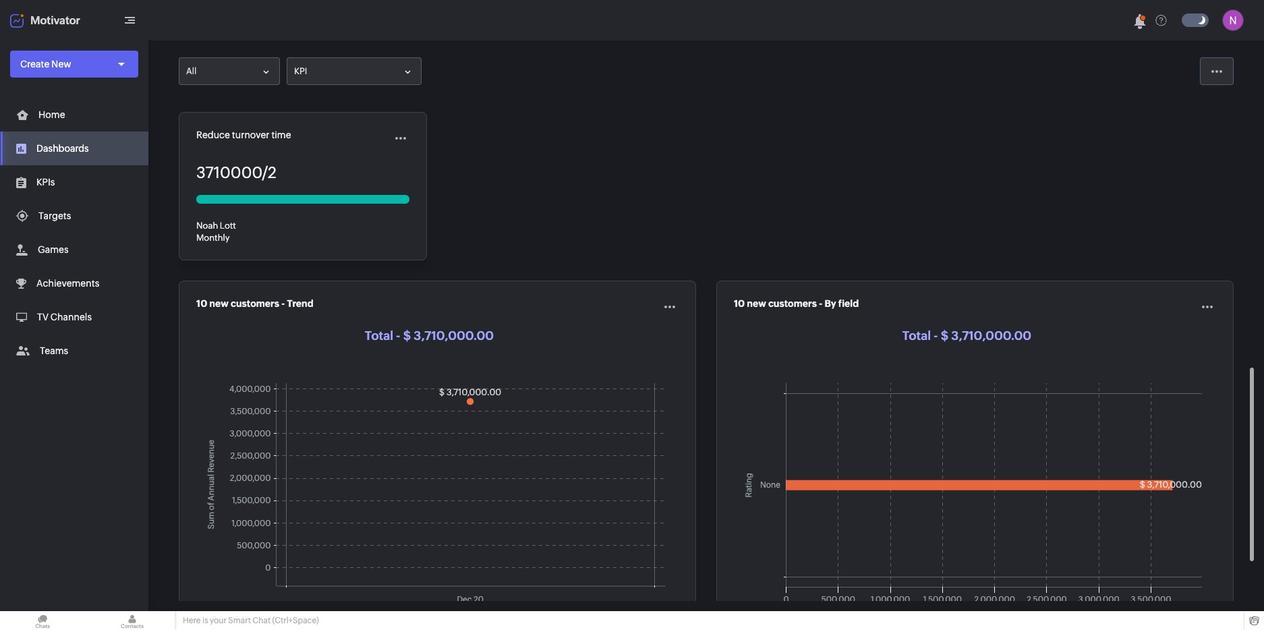Task type: vqa. For each thing, say whether or not it's contained in the screenshot.
left Contacts
no



Task type: describe. For each thing, give the bounding box(es) containing it.
2
[[268, 164, 277, 182]]

chats image
[[0, 612, 85, 630]]

smart
[[228, 616, 251, 626]]

teams
[[40, 346, 68, 356]]

tv
[[37, 312, 49, 323]]

help image
[[1156, 15, 1168, 26]]

new
[[51, 59, 71, 70]]

kpis
[[36, 177, 55, 188]]

lott
[[220, 221, 236, 231]]

contacts image
[[90, 612, 175, 630]]

here
[[183, 616, 201, 626]]

/
[[262, 164, 268, 182]]

tv channels
[[37, 312, 92, 323]]

achievements
[[36, 278, 99, 289]]

reduce
[[196, 130, 230, 140]]

total for 10 new customers - by field
[[903, 329, 931, 343]]

10 for 10 new customers - trend
[[196, 298, 207, 309]]

kpi
[[294, 66, 307, 76]]

new for 10 new customers - trend
[[209, 298, 229, 309]]

3710000 / 2
[[196, 164, 277, 182]]

create new
[[20, 59, 71, 70]]

(ctrl+space)
[[272, 616, 319, 626]]

create
[[20, 59, 49, 70]]

customers for trend
[[231, 298, 279, 309]]

monthly
[[196, 233, 230, 243]]

total - $ 3,710,000.00 for 10 new customers - trend
[[365, 329, 494, 343]]

10 for 10 new customers - by field
[[734, 298, 745, 309]]

total for 10 new customers - trend
[[365, 329, 394, 343]]

time
[[272, 130, 291, 140]]

noah
[[196, 221, 218, 231]]

motivator
[[30, 14, 80, 27]]

targets
[[38, 211, 71, 221]]

3,710,000.00 for 10 new customers - by field
[[952, 329, 1032, 343]]



Task type: locate. For each thing, give the bounding box(es) containing it.
field
[[839, 298, 859, 309]]

here is your smart chat (ctrl+space)
[[183, 616, 319, 626]]

1 horizontal spatial customers
[[769, 298, 817, 309]]

All field
[[179, 57, 280, 85]]

1 10 from the left
[[196, 298, 207, 309]]

list containing home
[[0, 98, 148, 368]]

2 new from the left
[[747, 298, 767, 309]]

1 total - $ 3,710,000.00 from the left
[[365, 329, 494, 343]]

home
[[38, 109, 65, 120]]

new for 10 new customers - by field
[[747, 298, 767, 309]]

list
[[0, 98, 148, 368]]

your
[[210, 616, 227, 626]]

1 horizontal spatial total
[[903, 329, 931, 343]]

10
[[196, 298, 207, 309], [734, 298, 745, 309]]

chat
[[253, 616, 271, 626]]

1 new from the left
[[209, 298, 229, 309]]

1 horizontal spatial new
[[747, 298, 767, 309]]

10 new customers - trend
[[196, 298, 314, 309]]

dashboards
[[36, 143, 89, 154]]

customers for by
[[769, 298, 817, 309]]

reduce turnover time
[[196, 130, 291, 140]]

3,710,000.00
[[414, 329, 494, 343], [952, 329, 1032, 343]]

1 total from the left
[[365, 329, 394, 343]]

0 horizontal spatial $
[[403, 329, 411, 343]]

1 horizontal spatial $
[[941, 329, 949, 343]]

0 horizontal spatial total
[[365, 329, 394, 343]]

turnover
[[232, 130, 270, 140]]

by
[[825, 298, 837, 309]]

total
[[365, 329, 394, 343], [903, 329, 931, 343]]

$ for 10 new customers - trend
[[403, 329, 411, 343]]

total - $ 3,710,000.00 for 10 new customers - by field
[[903, 329, 1032, 343]]

customers
[[231, 298, 279, 309], [769, 298, 817, 309]]

trend
[[287, 298, 314, 309]]

10 new customers - by field
[[734, 298, 859, 309]]

0 horizontal spatial 3,710,000.00
[[414, 329, 494, 343]]

0 horizontal spatial total - $ 3,710,000.00
[[365, 329, 494, 343]]

user image
[[1223, 9, 1245, 31]]

3,710,000.00 for 10 new customers - trend
[[414, 329, 494, 343]]

2 total from the left
[[903, 329, 931, 343]]

total - $ 3,710,000.00
[[365, 329, 494, 343], [903, 329, 1032, 343]]

1 $ from the left
[[403, 329, 411, 343]]

2 10 from the left
[[734, 298, 745, 309]]

KPI field
[[287, 57, 422, 85]]

2 $ from the left
[[941, 329, 949, 343]]

1 horizontal spatial 10
[[734, 298, 745, 309]]

$
[[403, 329, 411, 343], [941, 329, 949, 343]]

1 3,710,000.00 from the left
[[414, 329, 494, 343]]

new
[[209, 298, 229, 309], [747, 298, 767, 309]]

2 3,710,000.00 from the left
[[952, 329, 1032, 343]]

$ for 10 new customers - by field
[[941, 329, 949, 343]]

0 horizontal spatial 10
[[196, 298, 207, 309]]

games
[[38, 244, 69, 255]]

0 horizontal spatial new
[[209, 298, 229, 309]]

customers left trend
[[231, 298, 279, 309]]

1 customers from the left
[[231, 298, 279, 309]]

1 horizontal spatial 3,710,000.00
[[952, 329, 1032, 343]]

2 total - $ 3,710,000.00 from the left
[[903, 329, 1032, 343]]

noah lott monthly
[[196, 221, 236, 243]]

all
[[186, 66, 197, 76]]

1 horizontal spatial total - $ 3,710,000.00
[[903, 329, 1032, 343]]

is
[[202, 616, 208, 626]]

3710000
[[196, 164, 262, 182]]

-
[[282, 298, 285, 309], [819, 298, 823, 309], [396, 329, 401, 343], [934, 329, 939, 343]]

customers left by
[[769, 298, 817, 309]]

0 horizontal spatial customers
[[231, 298, 279, 309]]

2 customers from the left
[[769, 298, 817, 309]]

channels
[[50, 312, 92, 323]]



